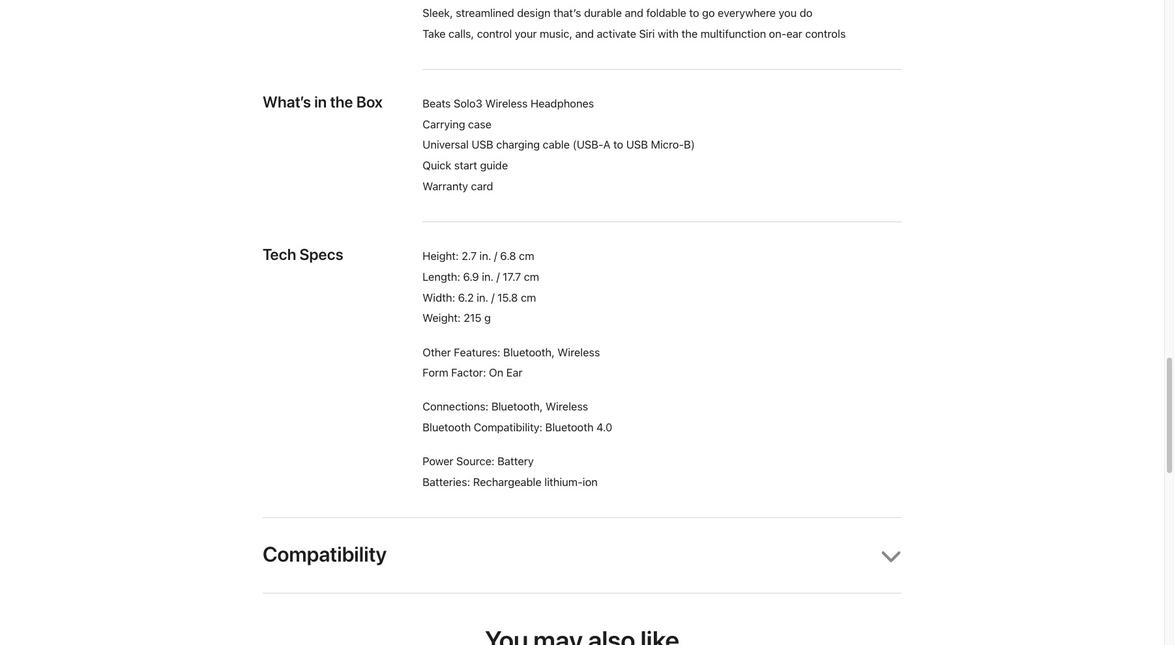 Task type: vqa. For each thing, say whether or not it's contained in the screenshot.
"control" in the left top of the page
yes



Task type: describe. For each thing, give the bounding box(es) containing it.
0 vertical spatial bluetooth,
[[503, 346, 555, 359]]

streamlined
[[456, 6, 514, 20]]

carrying case
[[422, 118, 491, 131]]

cable
[[543, 138, 570, 151]]

width: 6.2 in. / 15.8 cm
[[422, 291, 536, 304]]

/ for 15.8
[[491, 291, 494, 304]]

lithium-
[[544, 476, 583, 489]]

form
[[422, 367, 448, 380]]

connections:
[[422, 401, 488, 414]]

on
[[489, 367, 503, 380]]

batteries: rechargeable lithium-ion
[[422, 476, 598, 489]]

length: 6.9 in. / 17.7 cm
[[422, 270, 539, 283]]

ear
[[506, 367, 522, 380]]

0 vertical spatial the
[[681, 27, 698, 40]]

17.7
[[502, 270, 521, 283]]

1 usb from the left
[[471, 138, 493, 151]]

controls
[[805, 27, 846, 40]]

b)
[[684, 138, 695, 151]]

case
[[468, 118, 491, 131]]

quick
[[422, 159, 451, 172]]

form factor: on ear
[[422, 367, 522, 380]]

other features: bluetooth, wireless
[[422, 346, 600, 359]]

carrying
[[422, 118, 465, 131]]

and for music,
[[575, 27, 594, 40]]

ear
[[786, 27, 802, 40]]

factor:
[[451, 367, 486, 380]]

compatibility
[[263, 543, 387, 567]]

in
[[314, 92, 327, 111]]

take
[[422, 27, 446, 40]]

micro-
[[651, 138, 684, 151]]

universal
[[422, 138, 469, 151]]

durable
[[584, 6, 622, 20]]

box
[[356, 92, 383, 111]]

that's
[[553, 6, 581, 20]]

1 vertical spatial wireless
[[557, 346, 600, 359]]

you
[[779, 6, 797, 20]]

sleek, streamlined design that's durable and foldable to go everywhere you do
[[422, 6, 812, 20]]

/ for 6.8
[[494, 250, 497, 263]]

quick start guide
[[422, 159, 508, 172]]

on-
[[769, 27, 786, 40]]

charging
[[496, 138, 540, 151]]

in. for 6.9
[[482, 270, 494, 283]]

bluetooth compatibility: bluetooth 4.0
[[422, 421, 612, 434]]

sleek,
[[422, 6, 453, 20]]

height:
[[422, 250, 459, 263]]

tech
[[263, 245, 296, 264]]

ion
[[583, 476, 598, 489]]

wireless for bluetooth,
[[546, 401, 588, 414]]

in. for 2.7
[[479, 250, 491, 263]]

g
[[484, 312, 491, 325]]

design
[[517, 6, 550, 20]]

power source: battery
[[422, 455, 534, 468]]

music,
[[540, 27, 572, 40]]

0 horizontal spatial the
[[330, 92, 353, 111]]

foldable
[[646, 6, 686, 20]]

and for durable
[[625, 6, 643, 20]]

bluetooth 4.0
[[545, 421, 612, 434]]

rechargeable
[[473, 476, 541, 489]]

features:
[[454, 346, 500, 359]]



Task type: locate. For each thing, give the bounding box(es) containing it.
take calls, control your music, and activate siri with the multifunction on-ear controls
[[422, 27, 846, 40]]

other
[[422, 346, 451, 359]]

weight:
[[422, 312, 461, 325]]

activate
[[597, 27, 636, 40]]

a
[[603, 138, 610, 151]]

width:
[[422, 291, 455, 304]]

1 vertical spatial the
[[330, 92, 353, 111]]

height: 2.7 in. / 6.8 cm
[[422, 250, 534, 263]]

cm for length: 6.9 in. / 17.7 cm
[[524, 270, 539, 283]]

2 usb from the left
[[626, 138, 648, 151]]

1 horizontal spatial the
[[681, 27, 698, 40]]

usb right "a"
[[626, 138, 648, 151]]

2.7
[[461, 250, 477, 263]]

connections: bluetooth, wireless
[[422, 401, 588, 414]]

6.8
[[500, 250, 516, 263]]

everywhere
[[718, 6, 776, 20]]

in. right 6.2 on the top
[[477, 291, 488, 304]]

/ left 15.8
[[491, 291, 494, 304]]

(usb-
[[573, 138, 603, 151]]

1 horizontal spatial and
[[625, 6, 643, 20]]

usb down the case
[[471, 138, 493, 151]]

bluetooth, up the bluetooth compatibility: bluetooth 4.0
[[491, 401, 543, 414]]

0 vertical spatial wireless
[[485, 97, 528, 110]]

weight: 215 g
[[422, 312, 491, 325]]

usb
[[471, 138, 493, 151], [626, 138, 648, 151]]

1 horizontal spatial to
[[689, 6, 699, 20]]

wireless
[[485, 97, 528, 110], [557, 346, 600, 359], [546, 401, 588, 414]]

to
[[689, 6, 699, 20], [613, 138, 623, 151]]

0 vertical spatial to
[[689, 6, 699, 20]]

0 vertical spatial cm
[[519, 250, 534, 263]]

the right with
[[681, 27, 698, 40]]

bluetooth,
[[503, 346, 555, 359], [491, 401, 543, 414]]

the
[[681, 27, 698, 40], [330, 92, 353, 111]]

headphones
[[531, 97, 594, 110]]

solo3
[[454, 97, 482, 110]]

card
[[471, 180, 493, 193]]

2 vertical spatial wireless
[[546, 401, 588, 414]]

power
[[422, 455, 453, 468]]

0 vertical spatial in.
[[479, 250, 491, 263]]

with
[[658, 27, 679, 40]]

and down that's
[[575, 27, 594, 40]]

control
[[477, 27, 512, 40]]

0 horizontal spatial and
[[575, 27, 594, 40]]

in.
[[479, 250, 491, 263], [482, 270, 494, 283], [477, 291, 488, 304]]

length:
[[422, 270, 460, 283]]

1 vertical spatial bluetooth,
[[491, 401, 543, 414]]

0 horizontal spatial usb
[[471, 138, 493, 151]]

calls,
[[448, 27, 474, 40]]

215
[[463, 312, 481, 325]]

/ for 17.7
[[496, 270, 500, 283]]

1 vertical spatial to
[[613, 138, 623, 151]]

to left go
[[689, 6, 699, 20]]

2 vertical spatial in.
[[477, 291, 488, 304]]

specs
[[300, 245, 343, 264]]

and up take calls, control your music, and activate siri with the multifunction on-ear controls
[[625, 6, 643, 20]]

battery
[[497, 455, 534, 468]]

compatibility:
[[474, 421, 542, 434]]

2 vertical spatial cm
[[521, 291, 536, 304]]

and
[[625, 6, 643, 20], [575, 27, 594, 40]]

in. right 2.7
[[479, 250, 491, 263]]

0 vertical spatial /
[[494, 250, 497, 263]]

wireless for solo3
[[485, 97, 528, 110]]

/ left 6.8
[[494, 250, 497, 263]]

to right "a"
[[613, 138, 623, 151]]

2 vertical spatial /
[[491, 291, 494, 304]]

compatibility button
[[263, 518, 902, 593]]

cm
[[519, 250, 534, 263], [524, 270, 539, 283], [521, 291, 536, 304]]

guide
[[480, 159, 508, 172]]

warranty card
[[422, 180, 493, 193]]

go
[[702, 6, 715, 20]]

1 vertical spatial /
[[496, 270, 500, 283]]

siri
[[639, 27, 655, 40]]

in. for 6.2
[[477, 291, 488, 304]]

bluetooth
[[422, 421, 471, 434]]

warranty
[[422, 180, 468, 193]]

1 vertical spatial and
[[575, 27, 594, 40]]

tech specs
[[263, 245, 343, 264]]

1 horizontal spatial usb
[[626, 138, 648, 151]]

cm for height: 2.7 in. / 6.8 cm
[[519, 250, 534, 263]]

cm for width: 6.2 in. / 15.8 cm
[[521, 291, 536, 304]]

beats solo3 wireless headphones
[[422, 97, 594, 110]]

beats
[[422, 97, 451, 110]]

start
[[454, 159, 477, 172]]

1 vertical spatial in.
[[482, 270, 494, 283]]

in. right 6.9
[[482, 270, 494, 283]]

/
[[494, 250, 497, 263], [496, 270, 500, 283], [491, 291, 494, 304]]

source:
[[456, 455, 494, 468]]

your
[[515, 27, 537, 40]]

do
[[800, 6, 812, 20]]

0 vertical spatial and
[[625, 6, 643, 20]]

cm right 15.8
[[521, 291, 536, 304]]

bluetooth, up ear at the left of page
[[503, 346, 555, 359]]

universal usb charging cable (usb-a to usb micro-b)
[[422, 138, 695, 151]]

1 vertical spatial cm
[[524, 270, 539, 283]]

cm right 6.8
[[519, 250, 534, 263]]

the right in
[[330, 92, 353, 111]]

/ left 17.7
[[496, 270, 500, 283]]

15.8
[[497, 291, 518, 304]]

6.9
[[463, 270, 479, 283]]

what's
[[263, 92, 311, 111]]

0 horizontal spatial to
[[613, 138, 623, 151]]

6.2
[[458, 291, 474, 304]]

what's in the box
[[263, 92, 383, 111]]

cm right 17.7
[[524, 270, 539, 283]]

batteries:
[[422, 476, 470, 489]]

multifunction
[[700, 27, 766, 40]]



